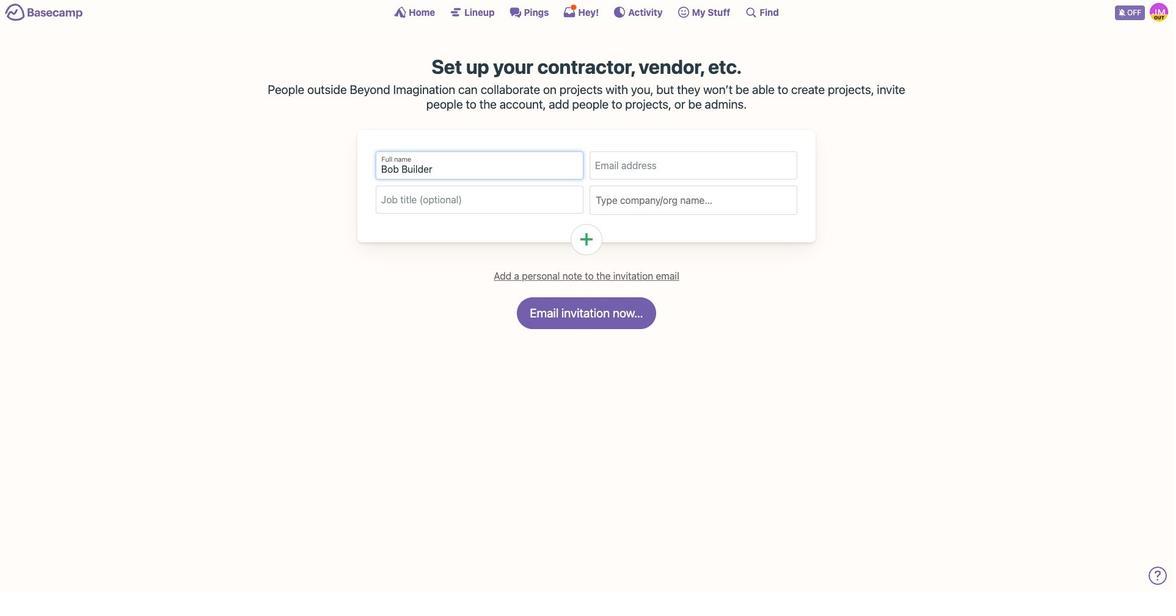 Task type: vqa. For each thing, say whether or not it's contained in the screenshot.
TYPE COMPANY/ORG NAME… text field at right
yes



Task type: locate. For each thing, give the bounding box(es) containing it.
main element
[[0, 0, 1173, 24]]

Type company/org name… text field
[[595, 191, 792, 209]]

jer mill image
[[1150, 3, 1168, 21]]

None submit
[[517, 297, 656, 329]]



Task type: describe. For each thing, give the bounding box(es) containing it.
keyboard shortcut: ⌘ + / image
[[745, 6, 757, 18]]

Job title (optional) text field
[[376, 186, 584, 214]]

switch accounts image
[[5, 3, 83, 22]]

Full name text field
[[376, 151, 584, 179]]

Email address email field
[[590, 151, 797, 179]]



